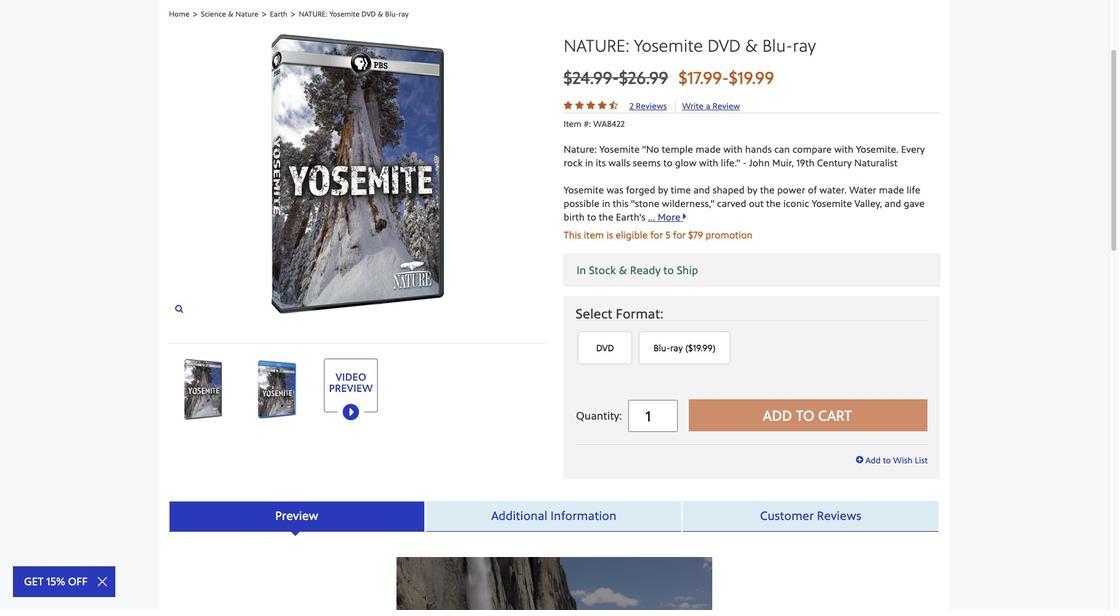 Task type: locate. For each thing, give the bounding box(es) containing it.
temple
[[662, 143, 693, 156]]

0 vertical spatial reviews
[[636, 101, 667, 112]]

1 vertical spatial in
[[602, 197, 610, 210]]

1 horizontal spatial and
[[884, 197, 901, 210]]

rock
[[564, 157, 583, 169]]

ray
[[398, 9, 409, 19], [793, 35, 816, 56], [670, 342, 683, 354]]

in left this
[[602, 197, 610, 210]]

2 horizontal spatial ray
[[793, 35, 816, 56]]

1 horizontal spatial made
[[879, 184, 904, 196]]

1 horizontal spatial for
[[673, 229, 686, 241]]

reviews inside customer reviews link
[[817, 508, 861, 524]]

dvd inside button
[[596, 342, 614, 354]]

1 horizontal spatial by
[[747, 184, 758, 196]]

blu-
[[385, 9, 398, 19], [762, 35, 793, 56], [654, 342, 670, 354]]

0 horizontal spatial nature: yosemite dvd & blu-ray
[[299, 9, 409, 19]]

1 vertical spatial and
[[884, 197, 901, 210]]

2 vertical spatial ray
[[670, 342, 683, 354]]

can
[[774, 143, 790, 156]]

to inside form
[[663, 263, 674, 277]]

2 horizontal spatial with
[[834, 143, 853, 156]]

add
[[866, 455, 881, 466]]

caret right image
[[683, 212, 686, 222]]

water.
[[819, 184, 847, 196]]

item #: wa8422
[[564, 119, 625, 130]]

birth
[[564, 211, 585, 223]]

...
[[648, 211, 655, 223]]

for right 5
[[673, 229, 686, 241]]

0 vertical spatial and
[[693, 184, 710, 196]]

enlarge product image image
[[175, 305, 183, 313]]

1 horizontal spatial in
[[602, 197, 610, 210]]

to right the add
[[883, 455, 891, 466]]

1 vertical spatial nature: yosemite dvd & blu-ray
[[564, 35, 816, 56]]

0 vertical spatial blu-
[[385, 9, 398, 19]]

with up century
[[834, 143, 853, 156]]

1 horizontal spatial blu-
[[654, 342, 670, 354]]

1 horizontal spatial with
[[723, 143, 743, 156]]

0 vertical spatial made
[[696, 143, 721, 156]]

star image right star image
[[575, 101, 584, 111]]

life
[[907, 184, 920, 196]]

blu-ray ($19.99) button
[[639, 332, 730, 364]]

in stock & ready to ship
[[577, 263, 698, 277]]

star image up item #: wa8422
[[586, 101, 595, 111]]

0 vertical spatial ray
[[398, 9, 409, 19]]

write a review link
[[675, 101, 740, 112]]

carved
[[717, 197, 746, 210]]

by up out
[[747, 184, 758, 196]]

john
[[749, 157, 770, 169]]

for left 5
[[650, 229, 663, 241]]

to left ship
[[663, 263, 674, 277]]

reviews
[[636, 101, 667, 112], [817, 508, 861, 524]]

1 horizontal spatial reviews
[[817, 508, 861, 524]]

ray inside 'button'
[[670, 342, 683, 354]]

the up is
[[599, 211, 613, 223]]

is
[[606, 229, 613, 241]]

preview
[[275, 508, 318, 524]]

1 vertical spatial ray
[[793, 35, 816, 56]]

in left its
[[585, 157, 593, 169]]

to down possible
[[587, 211, 596, 223]]

tab list
[[169, 501, 940, 532]]

0 horizontal spatial by
[[658, 184, 668, 196]]

made left life
[[879, 184, 904, 196]]

1 horizontal spatial dvd
[[596, 342, 614, 354]]

earth's
[[616, 211, 645, 223]]

1 vertical spatial reviews
[[817, 508, 861, 524]]

nature: yosemite dvd & blu-ray
[[299, 9, 409, 19], [564, 35, 816, 56]]

additional information tab
[[426, 501, 683, 532]]

nature:
[[564, 143, 597, 156]]

1 vertical spatial blu-
[[762, 35, 793, 56]]

2 reviews link
[[629, 101, 673, 112]]

0 horizontal spatial reviews
[[636, 101, 667, 112]]

1 horizontal spatial nature: yosemite dvd & blu-ray
[[564, 35, 816, 56]]

2 vertical spatial dvd
[[596, 342, 614, 354]]

1 vertical spatial made
[[879, 184, 904, 196]]

star image left star half empty icon
[[598, 101, 607, 111]]

to inside yosemite was forged by time and shaped by the power of water. water made life possible in this "stone wilderness," carved out the iconic yosemite valley, and gave birth to the earth's
[[587, 211, 596, 223]]

$79
[[688, 229, 703, 241]]

seems
[[633, 157, 661, 169]]

1 horizontal spatial ray
[[670, 342, 683, 354]]

add
[[763, 406, 792, 425]]

1 vertical spatial dvd
[[707, 35, 741, 56]]

with left life."
[[699, 157, 718, 169]]

1 horizontal spatial star image
[[586, 101, 595, 111]]

science
[[201, 9, 226, 19]]

0 vertical spatial in
[[585, 157, 593, 169]]

made up life."
[[696, 143, 721, 156]]

0 horizontal spatial ray
[[398, 9, 409, 19]]

1 horizontal spatial alternate image 0 for nature: yosemite dvd & blu-ray image
[[246, 359, 308, 421]]

2 horizontal spatial dvd
[[707, 35, 741, 56]]

star image
[[575, 101, 584, 111], [586, 101, 595, 111], [598, 101, 607, 111]]

form containing add
[[564, 254, 940, 444]]

with up life."
[[723, 143, 743, 156]]

muir,
[[772, 157, 794, 169]]

0 vertical spatial nature: yosemite dvd & blu-ray
[[299, 9, 409, 19]]

shaped
[[713, 184, 745, 196]]

1 vertical spatial the
[[766, 197, 781, 210]]

$24.99-
[[564, 67, 619, 88]]

2 horizontal spatial blu-
[[762, 35, 793, 56]]

customer reviews
[[760, 508, 861, 524]]

star half empty image
[[609, 101, 618, 111]]

in
[[585, 157, 593, 169], [602, 197, 610, 210]]

alternate image 0 for nature: yosemite dvd & blu-ray image
[[172, 359, 234, 421], [246, 359, 308, 421]]

nature: right the earth link
[[299, 9, 328, 19]]

and left gave
[[884, 197, 901, 210]]

compare
[[792, 143, 832, 156]]

0 horizontal spatial for
[[650, 229, 663, 241]]

0 horizontal spatial and
[[693, 184, 710, 196]]

"stone
[[631, 197, 659, 210]]

blu-ray ($19.99)
[[654, 342, 716, 354]]

power
[[777, 184, 805, 196]]

out
[[749, 197, 764, 210]]

and up wilderness,"
[[693, 184, 710, 196]]

the
[[760, 184, 775, 196], [766, 197, 781, 210], [599, 211, 613, 223]]

iconic
[[783, 197, 809, 210]]

0 horizontal spatial star image
[[575, 101, 584, 111]]

0 horizontal spatial made
[[696, 143, 721, 156]]

preview tab
[[169, 501, 426, 532]]

2 horizontal spatial star image
[[598, 101, 607, 111]]

1 alternate image 0 for nature: yosemite dvd & blu-ray image from the left
[[172, 359, 234, 421]]

1 for from the left
[[650, 229, 663, 241]]

2 by from the left
[[747, 184, 758, 196]]

gave
[[904, 197, 925, 210]]

2 vertical spatial blu-
[[654, 342, 670, 354]]

& inside form
[[619, 263, 627, 277]]

and
[[693, 184, 710, 196], [884, 197, 901, 210]]

nature: up $24.99-
[[564, 35, 629, 56]]

the right out
[[766, 197, 781, 210]]

tab list containing preview
[[169, 501, 940, 532]]

0 horizontal spatial in
[[585, 157, 593, 169]]

by
[[658, 184, 668, 196], [747, 184, 758, 196]]

by left time
[[658, 184, 668, 196]]

the up out
[[760, 184, 775, 196]]

earth link
[[270, 9, 287, 19]]

to
[[663, 157, 673, 169], [587, 211, 596, 223], [663, 263, 674, 277], [883, 455, 891, 466]]

in inside yosemite was forged by time and shaped by the power of water. water made life possible in this "stone wilderness," carved out the iconic yosemite valley, and gave birth to the earth's
[[602, 197, 610, 210]]

valley,
[[854, 197, 882, 210]]

of
[[808, 184, 817, 196]]

write
[[682, 101, 704, 112]]

more
[[658, 211, 681, 223]]

made inside yosemite was forged by time and shaped by the power of water. water made life possible in this "stone wilderness," carved out the iconic yosemite valley, and gave birth to the earth's
[[879, 184, 904, 196]]

life."
[[721, 157, 740, 169]]

0 horizontal spatial dvd
[[361, 9, 376, 19]]

0 horizontal spatial alternate image 0 for nature: yosemite dvd & blu-ray image
[[172, 359, 234, 421]]

reviews right 2
[[636, 101, 667, 112]]

glow
[[675, 157, 697, 169]]

form
[[564, 254, 940, 444]]

1 horizontal spatial nature:
[[564, 35, 629, 56]]

blu- inside 'button'
[[654, 342, 670, 354]]

made inside the nature: yosemite "no temple made with hands can compare with yosemite. every rock in its walls seems to glow with life." - john muir, 19th century naturalist
[[696, 143, 721, 156]]

to down temple
[[663, 157, 673, 169]]

nature:
[[299, 9, 328, 19], [564, 35, 629, 56]]

reviews right customer
[[817, 508, 861, 524]]

in inside the nature: yosemite "no temple made with hands can compare with yosemite. every rock in its walls seems to glow with life." - john muir, 19th century naturalist
[[585, 157, 593, 169]]

quantity:
[[576, 409, 622, 423]]

review
[[713, 101, 740, 112]]

customer reviews tab
[[683, 501, 940, 532]]

0 horizontal spatial nature:
[[299, 9, 328, 19]]

yosemite
[[329, 9, 360, 19], [634, 35, 703, 56], [599, 143, 640, 156], [564, 184, 604, 196], [812, 197, 852, 210]]

cart
[[818, 406, 852, 425]]



Task type: describe. For each thing, give the bounding box(es) containing it.
nature: yosemite dvd & blu-ray image
[[215, 33, 499, 316]]

add to cart
[[763, 406, 852, 425]]

Quantity number field
[[628, 400, 678, 432]]

wilderness,"
[[662, 197, 714, 210]]

its
[[596, 157, 606, 169]]

nature
[[235, 9, 258, 19]]

was
[[606, 184, 623, 196]]

video preview element
[[397, 554, 712, 610]]

dvd button
[[578, 332, 632, 364]]

list
[[915, 455, 928, 466]]

reviews for customer reviews
[[817, 508, 861, 524]]

add to wish list
[[866, 455, 928, 466]]

0 horizontal spatial blu-
[[385, 9, 398, 19]]

select
[[576, 305, 612, 323]]

... more
[[648, 211, 681, 223]]

2
[[629, 101, 634, 112]]

0 vertical spatial nature:
[[299, 9, 328, 19]]

century
[[817, 157, 852, 169]]

wa8422
[[593, 119, 625, 130]]

star image
[[564, 101, 573, 111]]

0 horizontal spatial with
[[699, 157, 718, 169]]

$17.99-$19.99
[[679, 67, 774, 88]]

every
[[901, 143, 925, 156]]

reviews for 2 reviews
[[636, 101, 667, 112]]

plus circle image
[[856, 456, 863, 464]]

additional information
[[491, 508, 616, 524]]

jump to video preview image
[[320, 359, 382, 421]]

naturalist
[[854, 157, 897, 169]]

customer
[[760, 508, 814, 524]]

walls
[[608, 157, 630, 169]]

to
[[796, 406, 814, 425]]

2 vertical spatial the
[[599, 211, 613, 223]]

1 vertical spatial nature:
[[564, 35, 629, 56]]

2 alternate image 0 for nature: yosemite dvd & blu-ray image from the left
[[246, 359, 308, 421]]

1 star image from the left
[[575, 101, 584, 111]]

science & nature
[[201, 9, 258, 19]]

$24.99-$26.99
[[564, 67, 668, 88]]

0 vertical spatial dvd
[[361, 9, 376, 19]]

in
[[577, 263, 586, 277]]

2 star image from the left
[[586, 101, 595, 111]]

2 for from the left
[[673, 229, 686, 241]]

science & nature link
[[201, 9, 258, 19]]

information
[[551, 508, 616, 524]]

to inside the nature: yosemite "no temple made with hands can compare with yosemite. every rock in its walls seems to glow with life." - john muir, 19th century naturalist
[[663, 157, 673, 169]]

item
[[584, 229, 604, 241]]

19th
[[796, 157, 815, 169]]

yosemite.
[[856, 143, 899, 156]]

... more link
[[648, 211, 686, 224]]

format:
[[616, 305, 664, 323]]

water
[[849, 184, 876, 196]]

time
[[671, 184, 691, 196]]

to inside the 'add to wish list' "link"
[[883, 455, 891, 466]]

preview link
[[169, 501, 425, 532]]

hands
[[745, 143, 772, 156]]

this
[[613, 197, 628, 210]]

"no
[[642, 143, 659, 156]]

possible
[[564, 197, 599, 210]]

additional
[[491, 508, 547, 524]]

ship
[[677, 263, 698, 277]]

$19.99
[[729, 67, 774, 88]]

forged
[[626, 184, 655, 196]]

nature: yosemite "no temple made with hands can compare with yosemite. every rock in its walls seems to glow with life." - john muir, 19th century naturalist
[[564, 143, 925, 169]]

home link
[[169, 9, 190, 19]]

write a review
[[682, 101, 740, 112]]

customer reviews link
[[683, 501, 939, 532]]

ready
[[630, 263, 661, 277]]

yosemite was forged by time and shaped by the power of water. water made life possible in this "stone wilderness," carved out the iconic yosemite valley, and gave birth to the earth's
[[564, 184, 925, 223]]

a
[[706, 101, 710, 112]]

stock
[[589, 263, 616, 277]]

3 star image from the left
[[598, 101, 607, 111]]

yosemite inside the nature: yosemite "no temple made with hands can compare with yosemite. every rock in its walls seems to glow with life." - john muir, 19th century naturalist
[[599, 143, 640, 156]]

wish
[[893, 455, 913, 466]]

#:
[[584, 119, 591, 130]]

item
[[564, 119, 581, 130]]

select format:
[[576, 305, 664, 323]]

0 vertical spatial the
[[760, 184, 775, 196]]

$17.99-
[[679, 67, 729, 88]]

1 by from the left
[[658, 184, 668, 196]]

add to wish list link
[[856, 454, 928, 467]]

($19.99)
[[685, 342, 716, 354]]

-
[[743, 157, 747, 169]]

earth
[[270, 9, 287, 19]]

nature: yosemite dvd & blu-ray link
[[299, 9, 409, 19]]

5
[[665, 229, 671, 241]]

2 reviews
[[629, 101, 667, 112]]

this item is eligible for 5 for $79 promotion
[[564, 229, 753, 241]]

home
[[169, 9, 190, 19]]

promotion
[[705, 229, 753, 241]]



Task type: vqa. For each thing, say whether or not it's contained in the screenshot.
Drought,
no



